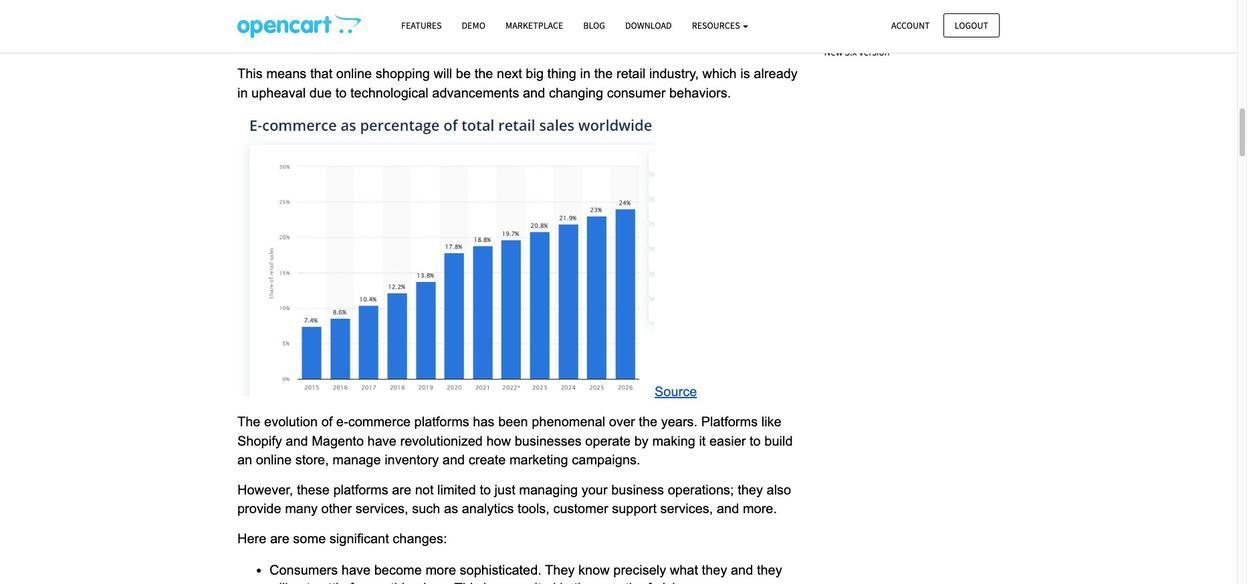 Task type: locate. For each thing, give the bounding box(es) containing it.
1 horizontal spatial e-
[[691, 581, 703, 585]]

are inside however, these platforms are not limited to just managing your business operations; they also provide many other services, such as analytics tools, customer support services, and more.
[[392, 483, 411, 497]]

of up the magento
[[321, 415, 333, 429]]

services, up significant
[[356, 502, 408, 517]]

has inside the evolution of e-commerce platforms has been phenomenal over the years. platforms like shopify and magento have revolutionized how businesses operate by making it easier to build an online store, manage inventory and create marketing campaigns.
[[473, 415, 495, 429]]

for left 20.8%
[[641, 17, 657, 32]]

logout
[[955, 19, 988, 31]]

it
[[699, 434, 706, 448]]

of
[[702, 17, 713, 32], [321, 415, 333, 429], [640, 581, 651, 585]]

thing
[[547, 66, 576, 81]]

0 vertical spatial e-
[[336, 415, 348, 429]]

to right due
[[336, 85, 347, 100]]

are down the inventory
[[392, 483, 411, 497]]

they up more.
[[738, 483, 763, 497]]

0 vertical spatial has
[[473, 415, 495, 429]]

just
[[495, 483, 515, 497]]

analytics
[[462, 502, 514, 517]]

how
[[824, 30, 843, 42]]

to left 'build'
[[750, 434, 761, 448]]

online inside the evolution of e-commerce platforms has been phenomenal over the years. platforms like shopify and magento have revolutionized how businesses operate by making it easier to build an online store, manage inventory and create marketing campaigns.
[[256, 453, 292, 468]]

1 horizontal spatial online
[[336, 66, 372, 81]]

to inside however, these platforms are not limited to just managing your business operations; they also provide many other services, such as analytics tools, customer support services, and more.
[[480, 483, 491, 497]]

services, down the operations;
[[660, 502, 713, 517]]

and
[[523, 85, 545, 100], [286, 434, 308, 448], [443, 453, 465, 468], [717, 502, 739, 517], [731, 563, 753, 578]]

0 horizontal spatial platforms
[[333, 483, 388, 497]]

1 vertical spatial this
[[454, 581, 480, 585]]

1 horizontal spatial will
[[434, 66, 452, 81]]

1 horizontal spatial services,
[[660, 502, 713, 517]]

here
[[237, 532, 266, 546]]

less.
[[423, 581, 451, 585]]

0 horizontal spatial by
[[426, 17, 440, 32]]

0 horizontal spatial of
[[321, 415, 333, 429]]

0 vertical spatial this
[[237, 66, 263, 81]]

1 vertical spatial platforms
[[333, 483, 388, 497]]

more.
[[743, 502, 777, 517]]

already
[[754, 66, 798, 81]]

1 vertical spatial have
[[342, 563, 371, 578]]

2 horizontal spatial will
[[568, 17, 587, 32]]

this inside 'this means that online shopping will be the next big thing in the retail industry, which is already in upheaval due to technological advancements and changing consumer behaviors.'
[[237, 66, 263, 81]]

platforms down manage
[[333, 483, 388, 497]]

of inside consumers have become more sophisticated. they know precisely what they and they will not settle for anything less. this has resulted in the growth of niche e-commerc
[[640, 581, 651, 585]]

source link
[[655, 383, 697, 400]]

0 vertical spatial have
[[368, 434, 397, 448]]

and left more.
[[717, 502, 739, 517]]

they down more.
[[757, 563, 782, 578]]

statistical
[[315, 17, 371, 32]]

has down sophisticated.
[[483, 581, 505, 585]]

features
[[401, 19, 442, 31]]

they inside however, these platforms are not limited to just managing your business operations; they also provide many other services, such as analytics tools, customer support services, and more.
[[738, 483, 763, 497]]

e- inside consumers have become more sophisticated. they know precisely what they and they will not settle for anything less. this has resulted in the growth of niche e-commerc
[[691, 581, 703, 585]]

have down the commerce
[[368, 434, 397, 448]]

in right the sales
[[305, 37, 315, 51]]

the right 1.5.x
[[969, 30, 982, 42]]

0 horizontal spatial will
[[270, 581, 288, 585]]

consumer
[[607, 85, 666, 100]]

1 vertical spatial will
[[434, 66, 452, 81]]

2 horizontal spatial of
[[702, 17, 713, 32]]

1 horizontal spatial for
[[641, 17, 657, 32]]

1 vertical spatial online
[[336, 66, 372, 81]]

to right how
[[845, 30, 854, 42]]

0 vertical spatial online
[[496, 17, 532, 32]]

2 vertical spatial retail
[[617, 66, 646, 81]]

0 horizontal spatial are
[[270, 532, 289, 546]]

0 horizontal spatial retail
[[237, 37, 266, 51]]

revolutionized
[[400, 434, 483, 448]]

2 vertical spatial will
[[270, 581, 288, 585]]

account link
[[880, 13, 941, 37]]

they
[[738, 483, 763, 497], [702, 563, 727, 578], [757, 563, 782, 578]]

1 vertical spatial not
[[292, 581, 310, 585]]

opencart
[[894, 30, 934, 42]]

for right settle
[[350, 581, 365, 585]]

20.8% link
[[657, 16, 698, 33]]

and down big
[[523, 85, 545, 100]]

more
[[426, 563, 456, 578]]

1 services, from the left
[[356, 502, 408, 517]]

platforms up the 'revolutionized'
[[414, 415, 469, 429]]

the right over
[[639, 415, 658, 429]]

services,
[[356, 502, 408, 517], [660, 502, 713, 517]]

1 vertical spatial e-
[[691, 581, 703, 585]]

this
[[237, 66, 263, 81], [454, 581, 480, 585]]

0 vertical spatial not
[[415, 483, 434, 497]]

in down they
[[560, 581, 570, 585]]

create
[[469, 453, 506, 468]]

1 horizontal spatial not
[[415, 483, 434, 497]]

some
[[293, 532, 326, 546]]

online right that
[[336, 66, 372, 81]]

changes:
[[393, 532, 447, 546]]

0 horizontal spatial online
[[256, 453, 292, 468]]

0 horizontal spatial this
[[237, 66, 263, 81]]

0 horizontal spatial for
[[350, 581, 365, 585]]

business
[[611, 483, 664, 497]]

of left total
[[702, 17, 713, 32]]

1 vertical spatial has
[[483, 581, 505, 585]]

0 vertical spatial platforms
[[414, 415, 469, 429]]

phenomenal
[[532, 415, 605, 429]]

retail left blog
[[536, 17, 565, 32]]

online
[[496, 17, 532, 32], [336, 66, 372, 81], [256, 453, 292, 468]]

consumers have become more sophisticated. they know precisely what they and they will not settle for anything less. this has resulted in the growth of niche e-commerc
[[270, 563, 786, 585]]

this down the more
[[454, 581, 480, 585]]

2 horizontal spatial online
[[496, 17, 532, 32]]

0 vertical spatial are
[[392, 483, 411, 497]]

of down precisely in the bottom of the page
[[640, 581, 651, 585]]

has up how in the bottom of the page
[[473, 415, 495, 429]]

support
[[612, 502, 657, 517]]

0 vertical spatial for
[[641, 17, 657, 32]]

and down evolution
[[286, 434, 308, 448]]

0 horizontal spatial not
[[292, 581, 310, 585]]

e-
[[336, 415, 348, 429], [691, 581, 703, 585]]

1 horizontal spatial are
[[392, 483, 411, 497]]

has
[[473, 415, 495, 429], [483, 581, 505, 585]]

1 vertical spatial retail
[[237, 37, 266, 51]]

in inside consumers have become more sophisticated. they know precisely what they and they will not settle for anything less. this has resulted in the growth of niche e-commerc
[[560, 581, 570, 585]]

account
[[591, 17, 637, 32]]

e- down what
[[691, 581, 703, 585]]

0 vertical spatial retail
[[536, 17, 565, 32]]

become
[[374, 563, 422, 578]]

0 horizontal spatial e-
[[336, 415, 348, 429]]

2 services, from the left
[[660, 502, 713, 517]]

for
[[641, 17, 657, 32], [350, 581, 365, 585]]

the
[[237, 415, 260, 429]]

1 horizontal spatial by
[[634, 434, 649, 448]]

0 vertical spatial will
[[568, 17, 587, 32]]

2 vertical spatial online
[[256, 453, 292, 468]]

industry,
[[649, 66, 699, 81]]

demo link
[[452, 14, 496, 38]]

will down consumers
[[270, 581, 288, 585]]

retail down according
[[237, 37, 266, 51]]

online right demo
[[496, 17, 532, 32]]

this up upheaval
[[237, 66, 263, 81]]

platforms
[[414, 415, 469, 429], [333, 483, 388, 497]]

will inside consumers have become more sophisticated. they know precisely what they and they will not settle for anything less. this has resulted in the growth of niche e-commerc
[[270, 581, 288, 585]]

retail
[[536, 17, 565, 32], [237, 37, 266, 51], [617, 66, 646, 81]]

these
[[297, 483, 330, 497]]

they right what
[[702, 563, 727, 578]]

have up settle
[[342, 563, 371, 578]]

behaviors.
[[669, 85, 731, 100]]

in
[[305, 37, 315, 51], [580, 66, 591, 81], [237, 85, 248, 100], [560, 581, 570, 585]]

are right here
[[270, 532, 289, 546]]

1 vertical spatial for
[[350, 581, 365, 585]]

by down over
[[634, 434, 649, 448]]

tools,
[[518, 502, 550, 517]]

which
[[703, 66, 737, 81]]

have
[[368, 434, 397, 448], [342, 563, 371, 578]]

demo
[[462, 19, 486, 31]]

retail inside of total global retail sales in 2023.
[[237, 37, 266, 51]]

1 horizontal spatial this
[[454, 581, 480, 585]]

1 vertical spatial are
[[270, 532, 289, 546]]

1 horizontal spatial platforms
[[414, 415, 469, 429]]

retail up consumer
[[617, 66, 646, 81]]

resources
[[692, 19, 742, 31]]

will left the be
[[434, 66, 452, 81]]

however,
[[237, 483, 293, 497]]

store,
[[295, 453, 329, 468]]

the inside consumers have become more sophisticated. they know precisely what they and they will not settle for anything less. this has resulted in the growth of niche e-commerc
[[574, 581, 593, 585]]

niche
[[655, 581, 687, 585]]

1 vertical spatial by
[[634, 434, 649, 448]]

0 horizontal spatial services,
[[356, 502, 408, 517]]

to up analytics
[[480, 483, 491, 497]]

version
[[859, 46, 890, 58]]

1.5.x
[[936, 30, 956, 42]]

key insights every e-commerce platform need to consider image
[[237, 14, 361, 38]]

however, these platforms are not limited to just managing your business operations; they also provide many other services, such as analytics tools, customer support services, and more.
[[237, 483, 795, 517]]

2 vertical spatial of
[[640, 581, 651, 585]]

to
[[301, 17, 312, 32], [845, 30, 854, 42], [958, 30, 967, 42], [336, 85, 347, 100], [750, 434, 761, 448], [480, 483, 491, 497]]

the inside how to upgrade opencart 1.5.x to the new 3.x version
[[969, 30, 982, 42]]

be
[[456, 66, 471, 81]]

shopify
[[237, 434, 282, 448]]

like
[[762, 415, 782, 429]]

total
[[717, 17, 742, 32]]

1 vertical spatial of
[[321, 415, 333, 429]]

0 vertical spatial of
[[702, 17, 713, 32]]

online down shopify
[[256, 453, 292, 468]]

download link
[[615, 14, 682, 38]]

making
[[652, 434, 695, 448]]

1 horizontal spatial of
[[640, 581, 651, 585]]

in up changing
[[580, 66, 591, 81]]

2 horizontal spatial retail
[[617, 66, 646, 81]]

not up such
[[415, 483, 434, 497]]

not down consumers
[[292, 581, 310, 585]]

by right analysis
[[426, 17, 440, 32]]

have inside the evolution of e-commerce platforms has been phenomenal over the years. platforms like shopify and magento have revolutionized how businesses operate by making it easier to build an online store, manage inventory and create marketing campaigns.
[[368, 434, 397, 448]]

and right what
[[731, 563, 753, 578]]

will left account
[[568, 17, 587, 32]]

of inside of total global retail sales in 2023.
[[702, 17, 713, 32]]

to inside the evolution of e-commerce platforms has been phenomenal over the years. platforms like shopify and magento have revolutionized how businesses operate by making it easier to build an online store, manage inventory and create marketing campaigns.
[[750, 434, 761, 448]]

the down know
[[574, 581, 593, 585]]

e- up the magento
[[336, 415, 348, 429]]



Task type: vqa. For each thing, say whether or not it's contained in the screenshot.
is
yes



Task type: describe. For each thing, give the bounding box(es) containing it.
and inside consumers have become more sophisticated. they know precisely what they and they will not settle for anything less. this has resulted in the growth of niche e-commerc
[[731, 563, 753, 578]]

blog
[[583, 19, 605, 31]]

technological
[[350, 85, 429, 100]]

build
[[765, 434, 793, 448]]

platforms inside however, these platforms are not limited to just managing your business operations; they also provide many other services, such as analytics tools, customer support services, and more.
[[333, 483, 388, 497]]

retail inside 'this means that online shopping will be the next big thing in the retail industry, which is already in upheaval due to technological advancements and changing consumer behaviors.'
[[617, 66, 646, 81]]

your
[[582, 483, 608, 497]]

for inside consumers have become more sophisticated. they know precisely what they and they will not settle for anything less. this has resulted in the growth of niche e-commerc
[[350, 581, 365, 585]]

operate
[[585, 434, 631, 448]]

been
[[498, 415, 528, 429]]

statistical analysis link
[[315, 17, 423, 32]]

commerce
[[348, 415, 411, 429]]

will inside 'this means that online shopping will be the next big thing in the retail industry, which is already in upheaval due to technological advancements and changing consumer behaviors.'
[[434, 66, 452, 81]]

operations;
[[668, 483, 734, 497]]

consumers
[[270, 563, 338, 578]]

an
[[237, 453, 252, 468]]

the evolution of e-commerce platforms has been phenomenal over the years. platforms like shopify and magento have revolutionized how businesses operate by making it easier to build an online store, manage inventory and create marketing campaigns.
[[237, 415, 797, 468]]

the right the be
[[475, 66, 493, 81]]

how to upgrade opencart 1.5.x to the new 3.x version
[[824, 30, 982, 58]]

according to statistical analysis by statista, online retail will account for
[[237, 17, 657, 32]]

in inside of total global retail sales in 2023.
[[305, 37, 315, 51]]

blog link
[[573, 14, 615, 38]]

businesses
[[515, 434, 582, 448]]

such
[[412, 502, 440, 517]]

due
[[310, 85, 332, 100]]

1 horizontal spatial retail
[[536, 17, 565, 32]]

has inside consumers have become more sophisticated. they know precisely what they and they will not settle for anything less. this has resulted in the growth of niche e-commerc
[[483, 581, 505, 585]]

download
[[625, 19, 672, 31]]

significant
[[330, 532, 389, 546]]

to up the sales
[[301, 17, 312, 32]]

online inside 'this means that online shopping will be the next big thing in the retail industry, which is already in upheaval due to technological advancements and changing consumer behaviors.'
[[336, 66, 372, 81]]

inventory
[[385, 453, 439, 468]]

that
[[310, 66, 333, 81]]

limited
[[437, 483, 476, 497]]

the inside the evolution of e-commerce platforms has been phenomenal over the years. platforms like shopify and magento have revolutionized how businesses operate by making it easier to build an online store, manage inventory and create marketing campaigns.
[[639, 415, 658, 429]]

platforms inside the evolution of e-commerce platforms has been phenomenal over the years. platforms like shopify and magento have revolutionized how businesses operate by making it easier to build an online store, manage inventory and create marketing campaigns.
[[414, 415, 469, 429]]

customer
[[553, 502, 608, 517]]

settle
[[314, 581, 346, 585]]

other
[[321, 502, 352, 517]]

also
[[767, 483, 791, 497]]

here are some significant changes:
[[237, 532, 447, 546]]

anything
[[369, 581, 420, 585]]

they
[[545, 563, 575, 578]]

according
[[237, 17, 297, 32]]

how to upgrade opencart 1.5.x to the new 3.x version link
[[824, 30, 982, 58]]

account
[[892, 19, 930, 31]]

changing
[[549, 85, 603, 100]]

how
[[487, 434, 511, 448]]

provide
[[237, 502, 281, 517]]

marketing
[[510, 453, 568, 468]]

growth
[[596, 581, 637, 585]]

e- inside the evolution of e-commerce platforms has been phenomenal over the years. platforms like shopify and magento have revolutionized how businesses operate by making it easier to build an online store, manage inventory and create marketing campaigns.
[[336, 415, 348, 429]]

means
[[266, 66, 307, 81]]

marketplace
[[506, 19, 563, 31]]

many
[[285, 502, 318, 517]]

logout link
[[944, 13, 1000, 37]]

manage
[[333, 453, 381, 468]]

evolution
[[264, 415, 318, 429]]

new
[[824, 46, 843, 58]]

to inside 'this means that online shopping will be the next big thing in the retail industry, which is already in upheaval due to technological advancements and changing consumer behaviors.'
[[336, 85, 347, 100]]

know
[[579, 563, 610, 578]]

in left upheaval
[[237, 85, 248, 100]]

have inside consumers have become more sophisticated. they know precisely what they and they will not settle for anything less. this has resulted in the growth of niche e-commerc
[[342, 563, 371, 578]]

not inside consumers have become more sophisticated. they know precisely what they and they will not settle for anything less. this has resulted in the growth of niche e-commerc
[[292, 581, 310, 585]]

the up changing
[[594, 66, 613, 81]]

easier
[[710, 434, 746, 448]]

source
[[655, 385, 697, 400]]

of inside the evolution of e-commerce platforms has been phenomenal over the years. platforms like shopify and magento have revolutionized how businesses operate by making it easier to build an online store, manage inventory and create marketing campaigns.
[[321, 415, 333, 429]]

and inside however, these platforms are not limited to just managing your business operations; they also provide many other services, such as analytics tools, customer support services, and more.
[[717, 502, 739, 517]]

shopping
[[376, 66, 430, 81]]

of total global retail sales in 2023.
[[237, 17, 785, 51]]

this means that online shopping will be the next big thing in the retail industry, which is already in upheaval due to technological advancements and changing consumer behaviors.
[[237, 66, 802, 100]]

by inside the evolution of e-commerce platforms has been phenomenal over the years. platforms like shopify and magento have revolutionized how businesses operate by making it easier to build an online store, manage inventory and create marketing campaigns.
[[634, 434, 649, 448]]

features link
[[391, 14, 452, 38]]

advancements
[[432, 85, 519, 100]]

managing
[[519, 483, 578, 497]]

years.
[[661, 415, 698, 429]]

to right 1.5.x
[[958, 30, 967, 42]]

not inside however, these platforms are not limited to just managing your business operations; they also provide many other services, such as analytics tools, customer support services, and more.
[[415, 483, 434, 497]]

next
[[497, 66, 522, 81]]

0 vertical spatial by
[[426, 17, 440, 32]]

20.8%
[[660, 17, 698, 32]]

platforms
[[701, 415, 758, 429]]

precisely
[[613, 563, 666, 578]]

upgrade
[[856, 30, 892, 42]]

resulted
[[509, 581, 556, 585]]

and down the 'revolutionized'
[[443, 453, 465, 468]]

is
[[741, 66, 750, 81]]

big
[[526, 66, 544, 81]]

magento
[[312, 434, 364, 448]]

statista,
[[444, 17, 492, 32]]

upheaval
[[252, 85, 306, 100]]

this inside consumers have become more sophisticated. they know precisely what they and they will not settle for anything less. this has resulted in the growth of niche e-commerc
[[454, 581, 480, 585]]

and inside 'this means that online shopping will be the next big thing in the retail industry, which is already in upheaval due to technological advancements and changing consumer behaviors.'
[[523, 85, 545, 100]]

marketplace link
[[496, 14, 573, 38]]

as
[[444, 502, 458, 517]]



